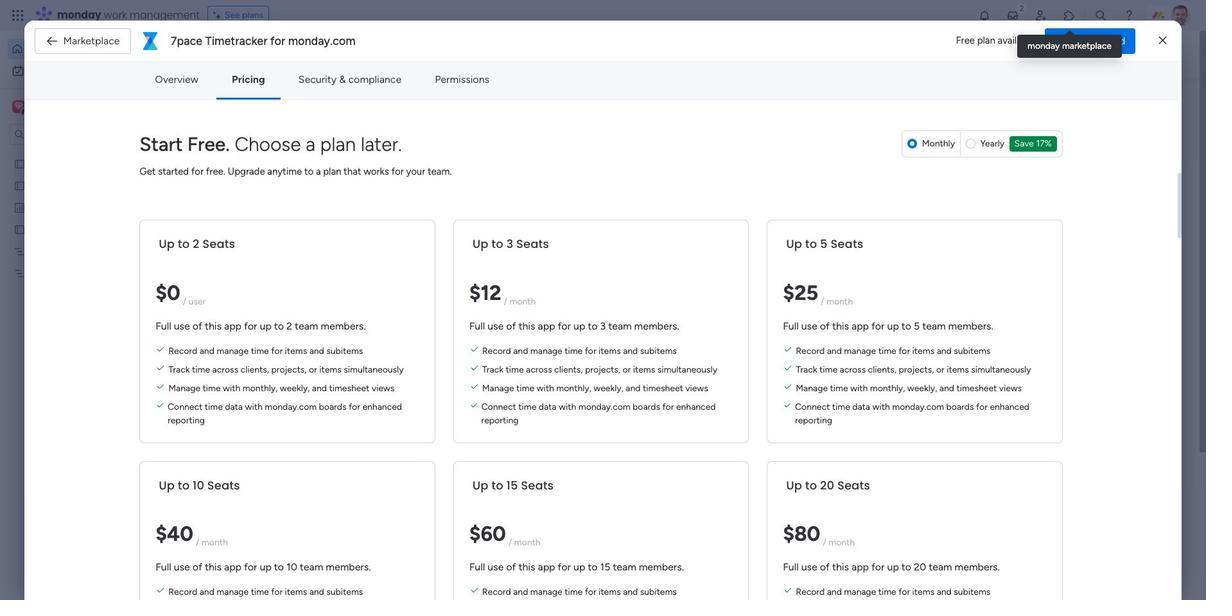 Task type: locate. For each thing, give the bounding box(es) containing it.
option down search in workspace field
[[0, 152, 164, 155]]

workspace image
[[12, 100, 25, 114]]

0 vertical spatial dapulse x slim image
[[1159, 33, 1167, 49]]

notifications image
[[979, 9, 991, 22]]

list box
[[0, 150, 164, 457]]

public board image
[[13, 157, 26, 170], [13, 179, 26, 191], [253, 392, 267, 406]]

option up workspace selection element
[[8, 39, 156, 59]]

1 horizontal spatial terry turtle image
[[1171, 5, 1191, 26]]

1 vertical spatial terry turtle image
[[267, 575, 293, 600]]

2 vertical spatial public board image
[[253, 392, 267, 406]]

1 horizontal spatial dapulse x slim image
[[1159, 33, 1167, 49]]

circle o image
[[975, 153, 984, 163]]

0 vertical spatial terry turtle image
[[1171, 5, 1191, 26]]

update feed image
[[1007, 9, 1020, 22]]

help image
[[1123, 9, 1136, 22]]

quick search results list box
[[237, 120, 925, 448]]

dapulse x slim image
[[1159, 33, 1167, 49], [1130, 93, 1145, 109]]

public board image down the public dashboard icon
[[13, 223, 26, 235]]

option
[[8, 39, 156, 59], [0, 152, 164, 155]]

v2 bolt switch image
[[1067, 48, 1074, 62]]

0 horizontal spatial dapulse x slim image
[[1130, 93, 1145, 109]]

public board image right remove from favorites icon
[[480, 235, 494, 249]]

terry turtle image
[[1171, 5, 1191, 26], [267, 575, 293, 600]]

public board image
[[13, 223, 26, 235], [480, 235, 494, 249]]

see plans image
[[213, 8, 225, 22]]

monday marketplace image
[[1063, 9, 1076, 22]]

templates image image
[[968, 258, 1137, 347]]

workspace selection element
[[12, 99, 107, 116]]

1 vertical spatial dapulse x slim image
[[1130, 93, 1145, 109]]

application logo image
[[140, 31, 161, 51]]

1 horizontal spatial public board image
[[480, 235, 494, 249]]



Task type: vqa. For each thing, say whether or not it's contained in the screenshot.
Add to favorites icon corresponding to the bottommost Public board icon
no



Task type: describe. For each thing, give the bounding box(es) containing it.
check circle image
[[975, 121, 984, 130]]

workspace image
[[14, 100, 23, 114]]

search everything image
[[1095, 9, 1108, 22]]

remove from favorites image
[[436, 235, 449, 248]]

1 vertical spatial public board image
[[13, 179, 26, 191]]

0 horizontal spatial public board image
[[13, 223, 26, 235]]

Search in workspace field
[[27, 127, 107, 142]]

2 image
[[1016, 1, 1028, 15]]

help center element
[[956, 530, 1149, 581]]

0 vertical spatial public board image
[[13, 157, 26, 170]]

0 horizontal spatial terry turtle image
[[267, 575, 293, 600]]

close update feed (inbox) image
[[237, 484, 253, 499]]

v2 user feedback image
[[966, 48, 976, 62]]

check circle image
[[975, 137, 984, 147]]

invite members image
[[1035, 9, 1048, 22]]

0 vertical spatial option
[[8, 39, 156, 59]]

1 vertical spatial option
[[0, 152, 164, 155]]

select product image
[[12, 9, 24, 22]]

public dashboard image
[[13, 201, 26, 213]]

add to favorites image
[[436, 392, 449, 405]]



